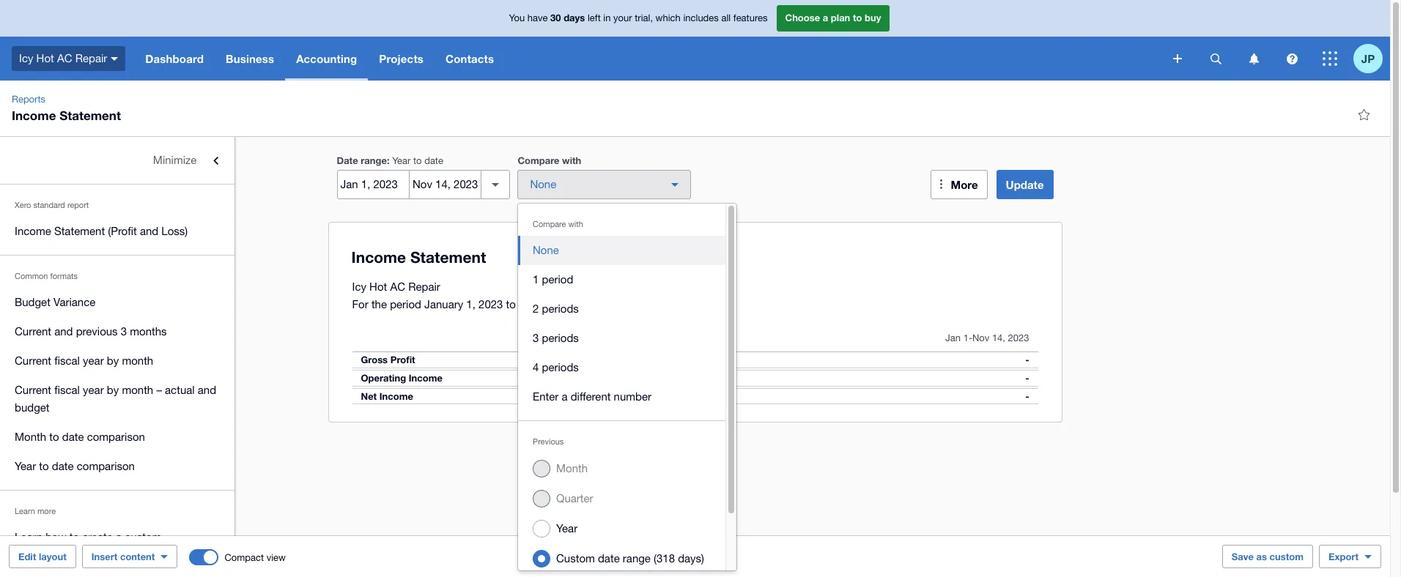 Task type: locate. For each thing, give the bounding box(es) containing it.
0 vertical spatial by
[[107, 355, 119, 367]]

jp
[[1362, 52, 1376, 65]]

net
[[361, 391, 377, 403]]

current and previous 3 months
[[15, 326, 167, 338]]

3 periods from the top
[[542, 361, 579, 374]]

2 periods
[[533, 303, 579, 315]]

2023 right nov
[[1009, 333, 1030, 344]]

1 horizontal spatial month
[[556, 463, 588, 475]]

none up 1 period
[[533, 244, 559, 257]]

none inside none popup button
[[530, 178, 557, 191]]

0 vertical spatial a
[[823, 12, 829, 24]]

custom inside button
[[1270, 551, 1304, 563]]

svg image
[[111, 57, 118, 61]]

budget variance
[[15, 296, 96, 309]]

hot up the
[[370, 281, 387, 293]]

month inside month "button"
[[556, 463, 588, 475]]

current fiscal year by month – actual and budget link
[[0, 376, 235, 423]]

2023 right 2 periods
[[592, 298, 616, 311]]

compact
[[225, 552, 264, 563]]

1 fiscal from the top
[[54, 355, 80, 367]]

-
[[1026, 354, 1030, 366], [1026, 372, 1030, 384], [1026, 391, 1030, 403]]

0 vertical spatial -
[[1026, 354, 1030, 366]]

previous
[[533, 438, 564, 447]]

comparison
[[87, 431, 145, 444], [77, 460, 135, 473]]

by for current fiscal year by month
[[107, 355, 119, 367]]

fiscal inside "link"
[[54, 355, 80, 367]]

date down month to date comparison
[[52, 460, 74, 473]]

statement inside 'link'
[[54, 225, 105, 238]]

month inside current fiscal year by month – actual and budget
[[122, 384, 153, 397]]

different
[[571, 391, 611, 403]]

Select start date field
[[338, 171, 409, 199]]

0 vertical spatial periods
[[542, 303, 579, 315]]

compare with up none popup button
[[518, 155, 582, 166]]

a right enter
[[562, 391, 568, 403]]

reports
[[12, 94, 45, 105]]

and down budget variance
[[54, 326, 73, 338]]

year to date comparison link
[[0, 452, 235, 482]]

icy inside icy hot ac repair popup button
[[19, 52, 33, 64]]

month up the quarter
[[556, 463, 588, 475]]

a inside the "enter a different number" button
[[562, 391, 568, 403]]

year down current and previous 3 months
[[83, 355, 104, 367]]

custom up content
[[125, 532, 162, 544]]

comparison down month to date comparison link
[[77, 460, 135, 473]]

income inside 'link'
[[15, 225, 51, 238]]

you
[[509, 13, 525, 24]]

business button
[[215, 37, 285, 81]]

to
[[853, 12, 863, 24], [414, 155, 422, 166], [506, 298, 516, 311], [49, 431, 59, 444], [39, 460, 49, 473], [69, 532, 79, 544]]

actual
[[165, 384, 195, 397]]

1 horizontal spatial and
[[140, 225, 158, 238]]

0 vertical spatial current
[[15, 326, 51, 338]]

2 vertical spatial current
[[15, 384, 51, 397]]

1
[[533, 273, 539, 286]]

0 horizontal spatial range
[[361, 155, 387, 166]]

0 vertical spatial 14,
[[573, 298, 589, 311]]

fiscal down current fiscal year by month
[[54, 384, 80, 397]]

repair up 'january'
[[408, 281, 440, 293]]

1 vertical spatial range
[[623, 553, 651, 565]]

jan 1-nov 14, 2023
[[946, 333, 1030, 344]]

svg image
[[1323, 51, 1338, 66], [1211, 53, 1222, 64], [1250, 53, 1259, 64], [1287, 53, 1298, 64], [1174, 54, 1183, 63]]

1 vertical spatial year
[[83, 384, 104, 397]]

repair
[[75, 52, 107, 64], [408, 281, 440, 293]]

1 horizontal spatial hot
[[370, 281, 387, 293]]

current
[[15, 326, 51, 338], [15, 355, 51, 367], [15, 384, 51, 397]]

0 horizontal spatial repair
[[75, 52, 107, 64]]

custom right as
[[1270, 551, 1304, 563]]

operating income
[[361, 372, 443, 384]]

by down current fiscal year by month "link"
[[107, 384, 119, 397]]

date
[[425, 155, 444, 166], [62, 431, 84, 444], [52, 460, 74, 473], [598, 553, 620, 565]]

1 horizontal spatial a
[[562, 391, 568, 403]]

2 vertical spatial a
[[116, 532, 122, 544]]

hot up reports
[[36, 52, 54, 64]]

ac inside popup button
[[57, 52, 72, 64]]

left
[[588, 13, 601, 24]]

1 month from the top
[[122, 355, 153, 367]]

statement up minimize button at left top
[[59, 108, 121, 123]]

1 vertical spatial and
[[54, 326, 73, 338]]

0 horizontal spatial a
[[116, 532, 122, 544]]

by down current and previous 3 months link
[[107, 355, 119, 367]]

1 vertical spatial month
[[556, 463, 588, 475]]

0 vertical spatial icy
[[19, 52, 33, 64]]

group containing none
[[518, 204, 737, 578]]

0 vertical spatial none
[[530, 178, 557, 191]]

1 learn from the top
[[15, 507, 35, 516]]

repair inside icy hot ac repair for the period january 1, 2023 to november 14, 2023
[[408, 281, 440, 293]]

1 year from the top
[[83, 355, 104, 367]]

more button
[[931, 170, 988, 199]]

1 vertical spatial fiscal
[[54, 384, 80, 397]]

to inside learn how to create a custom report
[[69, 532, 79, 544]]

year
[[392, 155, 411, 166], [15, 460, 36, 473], [556, 523, 578, 535]]

(profit
[[108, 225, 137, 238]]

dashboard link
[[134, 37, 215, 81]]

month for current fiscal year by month – actual and budget
[[122, 384, 153, 397]]

none button
[[518, 170, 692, 199]]

income inside reports income statement
[[12, 108, 56, 123]]

14, right november
[[573, 298, 589, 311]]

1 vertical spatial custom
[[1270, 551, 1304, 563]]

1 vertical spatial statement
[[54, 225, 105, 238]]

fiscal
[[54, 355, 80, 367], [54, 384, 80, 397]]

budget
[[15, 296, 51, 309]]

1 vertical spatial period
[[390, 298, 422, 311]]

banner
[[0, 0, 1391, 81]]

with up none popup button
[[562, 155, 582, 166]]

0 vertical spatial month
[[15, 431, 46, 444]]

1 vertical spatial 14,
[[993, 333, 1006, 344]]

3 down 2
[[533, 332, 539, 345]]

compare inside list box
[[533, 220, 566, 229]]

current fiscal year by month – actual and budget
[[15, 384, 216, 414]]

0 horizontal spatial month
[[15, 431, 46, 444]]

3 - from the top
[[1026, 391, 1030, 403]]

2 periods from the top
[[542, 332, 579, 345]]

0 vertical spatial hot
[[36, 52, 54, 64]]

xero
[[15, 201, 31, 210]]

none
[[530, 178, 557, 191], [533, 244, 559, 257]]

1 vertical spatial month
[[122, 384, 153, 397]]

nov
[[973, 333, 990, 344]]

date up year to date comparison
[[62, 431, 84, 444]]

ac up "profit"
[[390, 281, 405, 293]]

january
[[425, 298, 464, 311]]

report inside learn how to create a custom report
[[15, 549, 44, 562]]

current for current fiscal year by month – actual and budget
[[15, 384, 51, 397]]

income for net income
[[380, 391, 414, 403]]

1 vertical spatial hot
[[370, 281, 387, 293]]

1 vertical spatial compare with
[[533, 220, 584, 229]]

custom date range (318 days) button
[[518, 544, 726, 574]]

learn inside learn how to create a custom report
[[15, 532, 43, 544]]

in
[[604, 13, 611, 24]]

1 vertical spatial repair
[[408, 281, 440, 293]]

and left loss)
[[140, 225, 158, 238]]

2 vertical spatial -
[[1026, 391, 1030, 403]]

0 vertical spatial fiscal
[[54, 355, 80, 367]]

income down operating income
[[380, 391, 414, 403]]

1 by from the top
[[107, 355, 119, 367]]

0 vertical spatial year
[[83, 355, 104, 367]]

minimize
[[153, 154, 197, 166]]

month down 'budget'
[[15, 431, 46, 444]]

0 horizontal spatial report
[[15, 549, 44, 562]]

income for reports income statement
[[12, 108, 56, 123]]

year right ":"
[[392, 155, 411, 166]]

1 vertical spatial -
[[1026, 372, 1030, 384]]

range
[[361, 155, 387, 166], [623, 553, 651, 565]]

icy inside icy hot ac repair for the period january 1, 2023 to november 14, 2023
[[352, 281, 367, 293]]

compare up 1 period
[[533, 220, 566, 229]]

compare with up 1 period
[[533, 220, 584, 229]]

custom
[[125, 532, 162, 544], [1270, 551, 1304, 563]]

2
[[533, 303, 539, 315]]

1 current from the top
[[15, 326, 51, 338]]

by inside current fiscal year by month – actual and budget
[[107, 384, 119, 397]]

2 horizontal spatial 2023
[[1009, 333, 1030, 344]]

1 horizontal spatial repair
[[408, 281, 440, 293]]

navigation
[[134, 37, 1164, 81]]

a inside banner
[[823, 12, 829, 24]]

1 vertical spatial comparison
[[77, 460, 135, 473]]

year up the learn more
[[15, 460, 36, 473]]

0 vertical spatial ac
[[57, 52, 72, 64]]

0 vertical spatial statement
[[59, 108, 121, 123]]

update
[[1006, 178, 1044, 191]]

accounting
[[296, 52, 357, 65]]

icy hot ac repair
[[19, 52, 107, 64]]

fiscal inside current fiscal year by month – actual and budget
[[54, 384, 80, 397]]

0 vertical spatial period
[[542, 273, 574, 286]]

0 vertical spatial repair
[[75, 52, 107, 64]]

icy hot ac repair for the period january 1, 2023 to november 14, 2023
[[352, 281, 616, 311]]

1 horizontal spatial range
[[623, 553, 651, 565]]

range up select start date field at the left of page
[[361, 155, 387, 166]]

0 horizontal spatial 14,
[[573, 298, 589, 311]]

2 - from the top
[[1026, 372, 1030, 384]]

icy up reports
[[19, 52, 33, 64]]

range inside button
[[623, 553, 651, 565]]

periods right 2
[[542, 303, 579, 315]]

year down current fiscal year by month
[[83, 384, 104, 397]]

formats
[[50, 272, 78, 281]]

periods for 3 periods
[[542, 332, 579, 345]]

statement
[[59, 108, 121, 123], [54, 225, 105, 238]]

1 vertical spatial icy
[[352, 281, 367, 293]]

ac inside icy hot ac repair for the period january 1, 2023 to november 14, 2023
[[390, 281, 405, 293]]

0 vertical spatial custom
[[125, 532, 162, 544]]

2 fiscal from the top
[[54, 384, 80, 397]]

date
[[337, 155, 358, 166]]

statement down xero standard report
[[54, 225, 105, 238]]

to inside the date range : year to date
[[414, 155, 422, 166]]

2 horizontal spatial a
[[823, 12, 829, 24]]

year inside current fiscal year by month – actual and budget
[[83, 384, 104, 397]]

1 horizontal spatial year
[[392, 155, 411, 166]]

period right the
[[390, 298, 422, 311]]

custom inside learn how to create a custom report
[[125, 532, 162, 544]]

0 horizontal spatial period
[[390, 298, 422, 311]]

0 horizontal spatial 2023
[[479, 298, 503, 311]]

comparison inside year to date comparison link
[[77, 460, 135, 473]]

date inside year to date comparison link
[[52, 460, 74, 473]]

0 vertical spatial year
[[392, 155, 411, 166]]

periods right '4'
[[542, 361, 579, 374]]

hot inside icy hot ac repair popup button
[[36, 52, 54, 64]]

and
[[140, 225, 158, 238], [54, 326, 73, 338], [198, 384, 216, 397]]

year inside "link"
[[83, 355, 104, 367]]

a up insert content
[[116, 532, 122, 544]]

learn up edit at the left of page
[[15, 532, 43, 544]]

periods for 4 periods
[[542, 361, 579, 374]]

repair left svg image
[[75, 52, 107, 64]]

repair for icy hot ac repair for the period january 1, 2023 to november 14, 2023
[[408, 281, 440, 293]]

none right the list of convenience dates icon
[[530, 178, 557, 191]]

to inside banner
[[853, 12, 863, 24]]

2 vertical spatial and
[[198, 384, 216, 397]]

0 vertical spatial range
[[361, 155, 387, 166]]

1 horizontal spatial period
[[542, 273, 574, 286]]

current inside "link"
[[15, 355, 51, 367]]

1 vertical spatial none
[[533, 244, 559, 257]]

period right 1
[[542, 273, 574, 286]]

2 learn from the top
[[15, 532, 43, 544]]

1 vertical spatial ac
[[390, 281, 405, 293]]

1 vertical spatial learn
[[15, 532, 43, 544]]

hot inside icy hot ac repair for the period january 1, 2023 to november 14, 2023
[[370, 281, 387, 293]]

2 vertical spatial year
[[556, 523, 578, 535]]

loss)
[[162, 225, 188, 238]]

year
[[83, 355, 104, 367], [83, 384, 104, 397]]

with down none popup button
[[569, 220, 584, 229]]

list of convenience dates image
[[481, 170, 511, 199]]

month inside month to date comparison link
[[15, 431, 46, 444]]

2 by from the top
[[107, 384, 119, 397]]

comparison up year to date comparison link
[[87, 431, 145, 444]]

income down reports link
[[12, 108, 56, 123]]

2 month from the top
[[122, 384, 153, 397]]

all
[[722, 13, 731, 24]]

periods down 2 periods
[[542, 332, 579, 345]]

contacts
[[446, 52, 494, 65]]

and right actual
[[198, 384, 216, 397]]

1 periods from the top
[[542, 303, 579, 315]]

year down the quarter
[[556, 523, 578, 535]]

14, inside icy hot ac repair for the period january 1, 2023 to november 14, 2023
[[573, 298, 589, 311]]

budget variance link
[[0, 288, 235, 317]]

list box
[[518, 204, 726, 578]]

3 current from the top
[[15, 384, 51, 397]]

view
[[267, 552, 286, 563]]

none button
[[518, 236, 726, 265]]

to left 2
[[506, 298, 516, 311]]

1 horizontal spatial custom
[[1270, 551, 1304, 563]]

0 vertical spatial and
[[140, 225, 158, 238]]

0 vertical spatial report
[[67, 201, 89, 210]]

year for current fiscal year by month
[[83, 355, 104, 367]]

and inside 'link'
[[140, 225, 158, 238]]

:
[[387, 155, 390, 166]]

gross
[[361, 354, 388, 366]]

1 horizontal spatial 14,
[[993, 333, 1006, 344]]

current inside current fiscal year by month – actual and budget
[[15, 384, 51, 397]]

a for choose
[[823, 12, 829, 24]]

0 vertical spatial month
[[122, 355, 153, 367]]

to left "buy"
[[853, 12, 863, 24]]

0 vertical spatial learn
[[15, 507, 35, 516]]

to right "how"
[[69, 532, 79, 544]]

month
[[15, 431, 46, 444], [556, 463, 588, 475]]

month inside "link"
[[122, 355, 153, 367]]

0 horizontal spatial custom
[[125, 532, 162, 544]]

2 current from the top
[[15, 355, 51, 367]]

1 vertical spatial current
[[15, 355, 51, 367]]

0 horizontal spatial icy
[[19, 52, 33, 64]]

1 - from the top
[[1026, 354, 1030, 366]]

0 horizontal spatial year
[[15, 460, 36, 473]]

by inside "link"
[[107, 355, 119, 367]]

by for current fiscal year by month – actual and budget
[[107, 384, 119, 397]]

fiscal for current fiscal year by month – actual and budget
[[54, 384, 80, 397]]

income down xero
[[15, 225, 51, 238]]

and inside current fiscal year by month – actual and budget
[[198, 384, 216, 397]]

fiscal down current and previous 3 months
[[54, 355, 80, 367]]

2 vertical spatial periods
[[542, 361, 579, 374]]

year inside button
[[556, 523, 578, 535]]

0 horizontal spatial ac
[[57, 52, 72, 64]]

month for current fiscal year by month
[[122, 355, 153, 367]]

budget
[[15, 402, 50, 414]]

1 horizontal spatial ac
[[390, 281, 405, 293]]

a left plan
[[823, 12, 829, 24]]

insert
[[91, 551, 118, 563]]

2 horizontal spatial and
[[198, 384, 216, 397]]

2 year from the top
[[83, 384, 104, 397]]

1 vertical spatial compare
[[533, 220, 566, 229]]

ac left svg image
[[57, 52, 72, 64]]

learn left more
[[15, 507, 35, 516]]

current and previous 3 months link
[[0, 317, 235, 347]]

0 horizontal spatial hot
[[36, 52, 54, 64]]

2023 right "1,"
[[479, 298, 503, 311]]

1 vertical spatial by
[[107, 384, 119, 397]]

group
[[518, 204, 737, 578]]

icy up for
[[352, 281, 367, 293]]

comparison inside month to date comparison link
[[87, 431, 145, 444]]

range left (318
[[623, 553, 651, 565]]

projects
[[379, 52, 424, 65]]

jan
[[946, 333, 961, 344]]

0 vertical spatial with
[[562, 155, 582, 166]]

0 vertical spatial compare with
[[518, 155, 582, 166]]

- for gross profit
[[1026, 354, 1030, 366]]

to right ":"
[[414, 155, 422, 166]]

learn for learn more
[[15, 507, 35, 516]]

1 vertical spatial a
[[562, 391, 568, 403]]

month down months
[[122, 355, 153, 367]]

buy
[[865, 12, 882, 24]]

14, right nov
[[993, 333, 1006, 344]]

income down "profit"
[[409, 372, 443, 384]]

date down year button
[[598, 553, 620, 565]]

3 left months
[[121, 326, 127, 338]]

1 vertical spatial report
[[15, 549, 44, 562]]

0 vertical spatial comparison
[[87, 431, 145, 444]]

date up select end date field
[[425, 155, 444, 166]]

hot
[[36, 52, 54, 64], [370, 281, 387, 293]]

1 vertical spatial year
[[15, 460, 36, 473]]

1 vertical spatial periods
[[542, 332, 579, 345]]

month for month
[[556, 463, 588, 475]]

repair inside popup button
[[75, 52, 107, 64]]

2 horizontal spatial year
[[556, 523, 578, 535]]

month left – at the left of the page
[[122, 384, 153, 397]]

1 horizontal spatial icy
[[352, 281, 367, 293]]

compare up none popup button
[[518, 155, 560, 166]]

projects button
[[368, 37, 435, 81]]



Task type: vqa. For each thing, say whether or not it's contained in the screenshot.
Number
yes



Task type: describe. For each thing, give the bounding box(es) containing it.
accounting button
[[285, 37, 368, 81]]

current for current and previous 3 months
[[15, 326, 51, 338]]

create
[[82, 532, 113, 544]]

0 vertical spatial compare
[[518, 155, 560, 166]]

1 vertical spatial with
[[569, 220, 584, 229]]

export
[[1329, 551, 1359, 563]]

year for current fiscal year by month – actual and budget
[[83, 384, 104, 397]]

a for enter
[[562, 391, 568, 403]]

comparison for month to date comparison
[[87, 431, 145, 444]]

have
[[528, 13, 548, 24]]

the
[[372, 298, 387, 311]]

for
[[352, 298, 369, 311]]

as
[[1257, 551, 1268, 563]]

ac for icy hot ac repair for the period january 1, 2023 to november 14, 2023
[[390, 281, 405, 293]]

0 horizontal spatial and
[[54, 326, 73, 338]]

current for current fiscal year by month
[[15, 355, 51, 367]]

- for net income
[[1026, 391, 1030, 403]]

1 horizontal spatial 2023
[[592, 298, 616, 311]]

learn how to create a custom report link
[[0, 523, 235, 570]]

update button
[[997, 170, 1054, 199]]

2023 inside report output element
[[1009, 333, 1030, 344]]

list box containing none
[[518, 204, 726, 578]]

month to date comparison
[[15, 431, 145, 444]]

save
[[1232, 551, 1254, 563]]

insert content
[[91, 551, 155, 563]]

year for year
[[556, 523, 578, 535]]

current fiscal year by month link
[[0, 347, 235, 376]]

to up year to date comparison
[[49, 431, 59, 444]]

icy for icy hot ac repair for the period january 1, 2023 to november 14, 2023
[[352, 281, 367, 293]]

reports income statement
[[12, 94, 121, 123]]

date inside month to date comparison link
[[62, 431, 84, 444]]

jp button
[[1354, 37, 1391, 81]]

contacts button
[[435, 37, 505, 81]]

1-
[[964, 333, 973, 344]]

days
[[564, 12, 585, 24]]

–
[[156, 384, 162, 397]]

edit layout button
[[9, 545, 76, 569]]

year to date comparison
[[15, 460, 135, 473]]

income statement (profit and loss) link
[[0, 217, 235, 246]]

net income
[[361, 391, 414, 403]]

0 horizontal spatial 3
[[121, 326, 127, 338]]

date range : year to date
[[337, 155, 444, 166]]

Report title field
[[348, 241, 1033, 275]]

which
[[656, 13, 681, 24]]

none inside none button
[[533, 244, 559, 257]]

1,
[[467, 298, 476, 311]]

income for operating income
[[409, 372, 443, 384]]

14, inside report output element
[[993, 333, 1006, 344]]

save as custom
[[1232, 551, 1304, 563]]

comparison for year to date comparison
[[77, 460, 135, 473]]

plan
[[831, 12, 851, 24]]

navigation containing dashboard
[[134, 37, 1164, 81]]

insert content button
[[82, 545, 178, 569]]

includes
[[684, 13, 719, 24]]

export button
[[1320, 545, 1382, 569]]

add to favourites image
[[1350, 100, 1379, 129]]

icy hot ac repair button
[[0, 37, 134, 81]]

edit
[[18, 551, 36, 563]]

how
[[46, 532, 66, 544]]

4 periods
[[533, 361, 579, 374]]

variance
[[54, 296, 96, 309]]

enter
[[533, 391, 559, 403]]

number
[[614, 391, 652, 403]]

november
[[519, 298, 570, 311]]

common
[[15, 272, 48, 281]]

trial,
[[635, 13, 653, 24]]

quarter
[[556, 493, 594, 505]]

save as custom button
[[1223, 545, 1314, 569]]

edit layout
[[18, 551, 67, 563]]

date inside the date range : year to date
[[425, 155, 444, 166]]

more
[[951, 178, 978, 191]]

reports link
[[6, 92, 51, 107]]

profit
[[391, 354, 415, 366]]

1 horizontal spatial 3
[[533, 332, 539, 345]]

icy for icy hot ac repair
[[19, 52, 33, 64]]

layout
[[39, 551, 67, 563]]

standard
[[33, 201, 65, 210]]

- for operating income
[[1026, 372, 1030, 384]]

to inside icy hot ac repair for the period january 1, 2023 to november 14, 2023
[[506, 298, 516, 311]]

1 horizontal spatial report
[[67, 201, 89, 210]]

months
[[130, 326, 167, 338]]

year for year to date comparison
[[15, 460, 36, 473]]

your
[[614, 13, 632, 24]]

quarter button
[[518, 484, 726, 514]]

1 period
[[533, 273, 574, 286]]

minimize button
[[0, 146, 235, 175]]

a inside learn how to create a custom report
[[116, 532, 122, 544]]

Select end date field
[[410, 171, 481, 199]]

30
[[551, 12, 561, 24]]

you have 30 days left in your trial, which includes all features
[[509, 12, 768, 24]]

fiscal for current fiscal year by month
[[54, 355, 80, 367]]

4
[[533, 361, 539, 374]]

report output element
[[352, 326, 1039, 405]]

to up more
[[39, 460, 49, 473]]

statement inside reports income statement
[[59, 108, 121, 123]]

repair for icy hot ac repair
[[75, 52, 107, 64]]

period inside list box
[[542, 273, 574, 286]]

month for month to date comparison
[[15, 431, 46, 444]]

month to date comparison link
[[0, 423, 235, 452]]

(318
[[654, 553, 675, 565]]

periods for 2 periods
[[542, 303, 579, 315]]

common formats
[[15, 272, 78, 281]]

business
[[226, 52, 274, 65]]

learn for learn how to create a custom report
[[15, 532, 43, 544]]

days)
[[678, 553, 705, 565]]

previous
[[76, 326, 118, 338]]

date inside the custom date range (318 days) button
[[598, 553, 620, 565]]

current fiscal year by month
[[15, 355, 153, 367]]

operating
[[361, 372, 406, 384]]

choose
[[786, 12, 821, 24]]

year inside the date range : year to date
[[392, 155, 411, 166]]

learn more
[[15, 507, 56, 516]]

enter a different number button
[[518, 383, 726, 412]]

xero standard report
[[15, 201, 89, 210]]

ac for icy hot ac repair
[[57, 52, 72, 64]]

features
[[734, 13, 768, 24]]

period inside icy hot ac repair for the period january 1, 2023 to november 14, 2023
[[390, 298, 422, 311]]

banner containing jp
[[0, 0, 1391, 81]]

custom date range (318 days)
[[556, 553, 705, 565]]

hot for icy hot ac repair for the period january 1, 2023 to november 14, 2023
[[370, 281, 387, 293]]

hot for icy hot ac repair
[[36, 52, 54, 64]]



